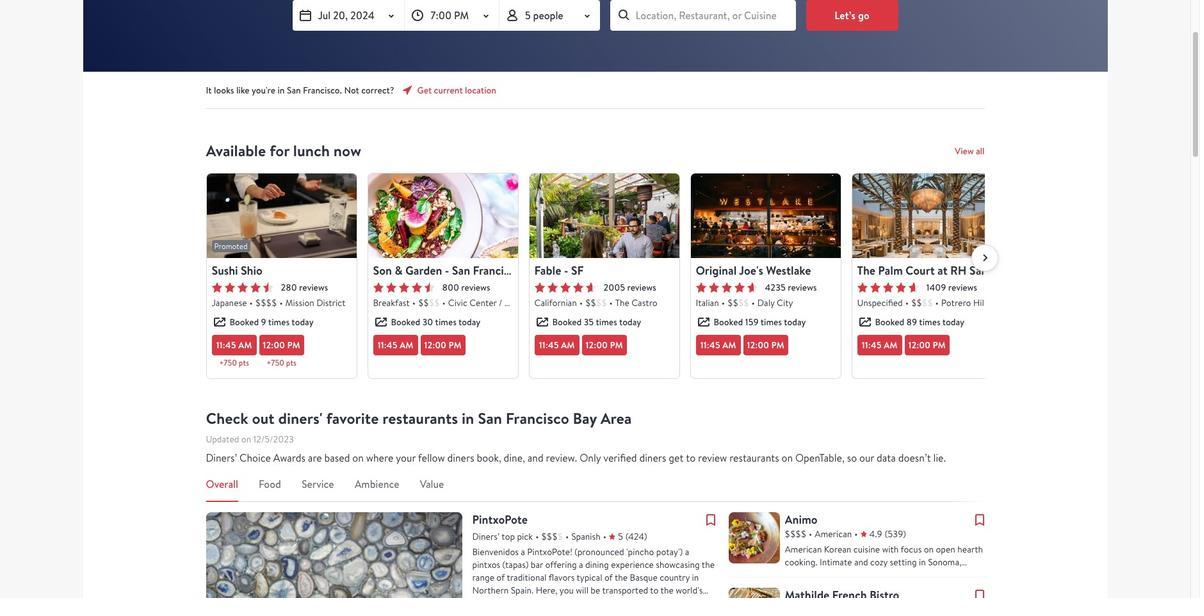 Task type: vqa. For each thing, say whether or not it's contained in the screenshot.


Task type: locate. For each thing, give the bounding box(es) containing it.
it looks like you're in san francisco. not correct?
[[206, 85, 394, 96]]

11:45 am link down californian
[[535, 335, 579, 356]]

+750 for 12:00
[[267, 358, 284, 368]]

12:00 for original joe's westlake
[[747, 339, 769, 352]]

1 horizontal spatial $$$$
[[785, 529, 807, 540]]

3 today from the left
[[619, 316, 641, 328]]

0 horizontal spatial -
[[445, 263, 449, 279]]

$$ $$ for westlake
[[728, 297, 749, 309]]

+750 inside 12:00 pm +750 pts
[[267, 358, 284, 368]]

• down the animo
[[809, 529, 813, 540]]

800 reviews
[[442, 282, 490, 293]]

0 horizontal spatial to
[[650, 585, 659, 596]]

4 11:45 am from the left
[[862, 339, 898, 352]]

reviews down westlake
[[788, 282, 817, 293]]

today down the castro
[[619, 316, 641, 328]]

to up resort
[[650, 585, 659, 596]]

$$$
[[542, 531, 558, 543]]

11:45 am link down breakfast
[[373, 335, 418, 356]]

1 11:45 from the left
[[216, 339, 236, 352]]

4 11:45 am link from the left
[[696, 335, 741, 356]]

am down booked 35 times today
[[561, 339, 575, 352]]

0 horizontal spatial diners'
[[206, 452, 237, 465]]

get
[[417, 85, 432, 96]]

1 am from the left
[[238, 339, 252, 352]]

$$ up the "35"
[[586, 297, 596, 309]]

3 booked from the left
[[553, 316, 582, 328]]

diners'
[[278, 408, 323, 429]]

1 horizontal spatial of
[[605, 572, 613, 584]]

1 horizontal spatial pts
[[286, 358, 297, 368]]

diners left book,
[[448, 452, 475, 465]]

2 12:00 from the left
[[424, 339, 447, 352]]

0 horizontal spatial diners
[[448, 452, 475, 465]]

tab list
[[206, 477, 985, 502]]

only
[[580, 452, 601, 465]]

american inside american korean cuisine with focus on open hearth cooking. intimate and cozy setting in sonoma, california. signature dishes are lobster xo, whole grilled turbot, dry aged ribeye and iberico pork.
[[785, 544, 822, 555]]

pm down booked 35 times today
[[610, 339, 623, 352]]

civic center / hayes valley / van ness
[[448, 297, 596, 309]]

- up 800 at the top
[[445, 263, 449, 279]]

1 11:45 am from the left
[[378, 339, 414, 352]]

1 horizontal spatial are
[[892, 570, 904, 581]]

am for the palm court at rh san francisco
[[884, 339, 898, 352]]

/ right hill
[[989, 297, 992, 309]]

12:00 pm for garden
[[424, 339, 462, 352]]

today down mission
[[292, 316, 314, 328]]

- left the sf
[[564, 263, 568, 279]]

5 12:00 pm link from the left
[[905, 335, 950, 356]]

palm
[[879, 263, 903, 279]]

• right $
[[566, 531, 569, 543]]

reviews up center
[[461, 282, 490, 293]]

0 horizontal spatial 4.5 stars image
[[212, 283, 273, 293]]

am down booked 9 times today
[[238, 339, 252, 352]]

2 horizontal spatial and
[[907, 582, 921, 594]]

0 horizontal spatial pts
[[239, 358, 249, 368]]

3 11:45 am from the left
[[700, 339, 736, 352]]

pts inside 11:45 am +750 pts
[[239, 358, 249, 368]]

$$$$ up 9
[[255, 297, 277, 309]]

1 12:00 from the left
[[263, 339, 285, 352]]

of down dining
[[605, 572, 613, 584]]

30
[[422, 316, 433, 328]]

today down potrero
[[943, 316, 965, 328]]

12:00 pm down booked 35 times today
[[586, 339, 623, 352]]

4 $$ $$ from the left
[[912, 297, 933, 309]]

reviews up potrero
[[949, 282, 978, 293]]

it
[[206, 85, 212, 96]]

2 11:45 am from the left
[[539, 339, 575, 352]]

5 reviews from the left
[[949, 282, 978, 293]]

4.7 stars image up the 'van'
[[535, 283, 596, 293]]

4 12:00 from the left
[[747, 339, 769, 352]]

restaurants inside updated on 12/5/2023 diners' choice awards are based on where your fellow diners book, dine, and review. only verified diners get to review restaurants on opentable, so our data doesn't lie.
[[730, 452, 779, 465]]

restaurants
[[383, 408, 458, 429], [730, 452, 779, 465]]

12:00 pm link down booked 159 times today
[[743, 335, 788, 356]]

11:45 am down 'unspecified'
[[862, 339, 898, 352]]

1 pts from the left
[[239, 358, 249, 368]]

times right 9
[[268, 316, 290, 328]]

4.5 stars image down &
[[373, 283, 435, 293]]

4.7 stars image
[[535, 283, 596, 293], [857, 283, 919, 293]]

/ left the 'van'
[[555, 297, 559, 309]]

of
[[497, 572, 505, 584], [605, 572, 613, 584]]

11:45 inside 11:45 am +750 pts
[[216, 339, 236, 352]]

2 of from the left
[[605, 572, 613, 584]]

0 horizontal spatial a
[[521, 546, 525, 558]]

2 times from the left
[[435, 316, 457, 328]]

+750 inside 11:45 am +750 pts
[[219, 358, 237, 368]]

2 am from the left
[[400, 339, 414, 352]]

rh
[[951, 263, 967, 279]]

1 horizontal spatial diners
[[640, 452, 667, 465]]

/ for the palm court at rh san francisco
[[989, 297, 992, 309]]

booked down the 'van'
[[553, 316, 582, 328]]

original joe's westlake
[[696, 263, 811, 279]]

/ for son & garden - san francisco
[[499, 297, 502, 309]]

am for fable - sf
[[561, 339, 575, 352]]

12:00 pm down booked 159 times today
[[747, 339, 785, 352]]

all
[[976, 145, 985, 157]]

1 horizontal spatial +750
[[267, 358, 284, 368]]

are down setting
[[892, 570, 904, 581]]

a
[[521, 546, 525, 558], [685, 546, 689, 558], [579, 559, 583, 571]]

your
[[396, 452, 416, 465]]

12:00 pm
[[424, 339, 462, 352], [586, 339, 623, 352], [747, 339, 785, 352], [909, 339, 946, 352]]

12:00 pm down booked 30 times today
[[424, 339, 462, 352]]

3 12:00 pm link from the left
[[582, 335, 627, 356]]

pts down booked 9 times today
[[286, 358, 297, 368]]

11:45 am down californian
[[539, 339, 575, 352]]

4 today from the left
[[784, 316, 806, 328]]

3 11:45 from the left
[[539, 339, 559, 352]]

2 $$ from the left
[[429, 297, 440, 309]]

booked for joe's
[[714, 316, 743, 328]]

2 today from the left
[[459, 316, 481, 328]]

11:45 down italian
[[700, 339, 720, 352]]

12:00 down booked 30 times today
[[424, 339, 447, 352]]

$$ up booked 30 times today
[[429, 297, 440, 309]]

1 vertical spatial $$$$
[[785, 529, 807, 540]]

diners left the get
[[640, 452, 667, 465]]

2 $$ $$ from the left
[[586, 297, 607, 309]]

1 / from the left
[[499, 297, 502, 309]]

1 horizontal spatial -
[[564, 263, 568, 279]]

$$$$ for $$$$ • american
[[785, 529, 807, 540]]

(424)
[[626, 531, 647, 543]]

2 11:45 am link from the left
[[373, 335, 418, 356]]

$$ up 159
[[739, 297, 749, 309]]

+750 left 12:00 pm +750 pts
[[219, 358, 237, 368]]

value
[[420, 477, 444, 491]]

0 vertical spatial diners'
[[206, 452, 237, 465]]

4.5 stars image down sushi shio
[[212, 283, 273, 293]]

11:45 am link for fable
[[535, 335, 579, 356]]

+750
[[219, 358, 237, 368], [267, 358, 284, 368]]

12:00 down booked 159 times today
[[747, 339, 769, 352]]

4.5 stars image
[[212, 283, 273, 293], [373, 283, 435, 293]]

20,
[[333, 8, 348, 22]]

0 vertical spatial restaurants
[[383, 408, 458, 429]]

5 left (424)
[[618, 531, 623, 543]]

reviews for original joe's westlake
[[788, 282, 817, 293]]

5 today from the left
[[943, 316, 965, 328]]

diners'
[[206, 452, 237, 465], [472, 531, 500, 543]]

times for joe's
[[761, 316, 782, 328]]

world's
[[676, 585, 703, 596]]

5 booked from the left
[[875, 316, 905, 328]]

1 reviews from the left
[[299, 282, 328, 293]]

4 reviews from the left
[[788, 282, 817, 293]]

2 / from the left
[[555, 297, 559, 309]]

dishes
[[866, 570, 890, 581]]

3 times from the left
[[596, 316, 617, 328]]

let's go button
[[806, 0, 898, 31]]

am down booked 30 times today
[[400, 339, 414, 352]]

and right dine,
[[528, 452, 544, 465]]

0 vertical spatial 5
[[525, 8, 531, 22]]

in inside bienvenidos a pintxopote! (pronounced 'pincho potay') a pintxos (tapas) bar offering a dining experience showcasing the range of traditional flavors typical of the basque country in northern spain. here, you will be transported to the world's most acclaimed culinary region: the seaside resort of
[[692, 572, 699, 584]]

pts inside 12:00 pm +750 pts
[[286, 358, 297, 368]]

11:45 for original
[[700, 339, 720, 352]]

francisco up dogpatch
[[991, 263, 1038, 279]]

be
[[591, 585, 600, 596]]

spain.
[[511, 585, 534, 596]]

1 today from the left
[[292, 316, 314, 328]]

you're
[[252, 85, 276, 96]]

0 vertical spatial and
[[528, 452, 544, 465]]

joe's
[[739, 263, 764, 279]]

for
[[270, 140, 290, 161]]

court
[[906, 263, 935, 279]]

1 horizontal spatial the
[[857, 263, 876, 279]]

89
[[907, 316, 917, 328]]

1 vertical spatial to
[[650, 585, 659, 596]]

reviews up castro
[[627, 282, 656, 293]]

am down 'booked 89 times today'
[[884, 339, 898, 352]]

a photo of sushi shio restaurant image
[[207, 174, 357, 258]]

1 $$ $$ from the left
[[418, 297, 440, 309]]

2 - from the left
[[564, 263, 568, 279]]

1 horizontal spatial /
[[555, 297, 559, 309]]

1 4.5 stars image from the left
[[212, 283, 273, 293]]

francisco up the 800 reviews
[[473, 263, 521, 279]]

pm down 'booked 89 times today'
[[933, 339, 946, 352]]

hill
[[974, 297, 987, 309]]

fellow
[[418, 452, 445, 465]]

focus
[[901, 544, 922, 555]]

12:00 for fable - sf
[[586, 339, 608, 352]]

1 horizontal spatial 4.7 stars image
[[857, 283, 919, 293]]

a photo of fable - sf restaurant image
[[529, 174, 679, 258]]

4 12:00 pm link from the left
[[743, 335, 788, 356]]

1 vertical spatial and
[[855, 557, 869, 568]]

2 12:00 pm from the left
[[586, 339, 623, 352]]

7 $$ from the left
[[912, 297, 922, 309]]

0 horizontal spatial 4.7 stars image
[[535, 283, 596, 293]]

2 pts from the left
[[286, 358, 297, 368]]

5 times from the left
[[919, 316, 941, 328]]

book,
[[477, 452, 501, 465]]

12:00 pm link down booked 35 times today
[[582, 335, 627, 356]]

4 12:00 pm from the left
[[909, 339, 946, 352]]

transported
[[603, 585, 648, 596]]

2 booked from the left
[[391, 316, 420, 328]]

2 4.7 stars image from the left
[[857, 283, 919, 293]]

1 vertical spatial the
[[616, 297, 630, 309]]

11:45 down californian
[[539, 339, 559, 352]]

san right rh at the top of page
[[970, 263, 988, 279]]

1 vertical spatial are
[[892, 570, 904, 581]]

booked left 30
[[391, 316, 420, 328]]

0 horizontal spatial 5
[[525, 8, 531, 22]]

2 reviews from the left
[[461, 282, 490, 293]]

4.5 stars image for shio
[[212, 283, 273, 293]]

3 / from the left
[[989, 297, 992, 309]]

11:45 am down breakfast
[[378, 339, 414, 352]]

pm down booked 9 times today
[[287, 339, 300, 352]]

1 times from the left
[[268, 316, 290, 328]]

cozy
[[871, 557, 888, 568]]

3 11:45 am link from the left
[[535, 335, 579, 356]]

5 $$ from the left
[[728, 297, 739, 309]]

booked for -
[[553, 316, 582, 328]]

westlake
[[766, 263, 811, 279]]

the up transported
[[615, 572, 628, 584]]

1 +750 from the left
[[219, 358, 237, 368]]

$$ right ness
[[596, 297, 607, 309]]

None field
[[610, 0, 796, 31]]

1 diners from the left
[[448, 452, 475, 465]]

4 $$ from the left
[[596, 297, 607, 309]]

today for joe's
[[784, 316, 806, 328]]

2 vertical spatial and
[[907, 582, 921, 594]]

5 11:45 am link from the left
[[857, 335, 902, 356]]

ambience
[[355, 477, 399, 491]]

turbot,
[[811, 582, 839, 594]]

$$ down 1409
[[922, 297, 933, 309]]

0 horizontal spatial restaurants
[[383, 408, 458, 429]]

reviews for sushi shio
[[299, 282, 328, 293]]

0 vertical spatial $$$$
[[255, 297, 277, 309]]

5 12:00 from the left
[[909, 339, 931, 352]]

1 horizontal spatial 5
[[618, 531, 623, 543]]

2 11:45 from the left
[[378, 339, 398, 352]]

/ left hayes
[[499, 297, 502, 309]]

castro
[[632, 297, 658, 309]]

0 horizontal spatial $$$$
[[255, 297, 277, 309]]

0 vertical spatial to
[[686, 452, 696, 465]]

times right 89
[[919, 316, 941, 328]]

today down city
[[784, 316, 806, 328]]

12:00 for the palm court at rh san francisco
[[909, 339, 931, 352]]

and down lobster
[[907, 582, 921, 594]]

+750 down booked 9 times today
[[267, 358, 284, 368]]

1 vertical spatial diners'
[[472, 531, 500, 543]]

the down be
[[596, 598, 609, 598]]

0 horizontal spatial and
[[528, 452, 544, 465]]

where
[[366, 452, 394, 465]]

2 diners from the left
[[640, 452, 667, 465]]

12:00 pm for sf
[[586, 339, 623, 352]]

2 +750 from the left
[[267, 358, 284, 368]]

available
[[206, 140, 266, 161]]

3 am from the left
[[561, 339, 575, 352]]

pm for original joe's westlake
[[772, 339, 785, 352]]

today
[[292, 316, 314, 328], [459, 316, 481, 328], [619, 316, 641, 328], [784, 316, 806, 328], [943, 316, 965, 328]]

1 horizontal spatial diners'
[[472, 531, 500, 543]]

1 horizontal spatial restaurants
[[730, 452, 779, 465]]

pm down booked 159 times today
[[772, 339, 785, 352]]

son
[[373, 263, 392, 279]]

11:45 am for fable
[[539, 339, 575, 352]]

a photo of original joe's westlake restaurant image
[[691, 174, 841, 258]]

2005
[[604, 282, 625, 293]]

restaurants up 'fellow'
[[383, 408, 458, 429]]

$$ $$
[[418, 297, 440, 309], [586, 297, 607, 309], [728, 297, 749, 309], [912, 297, 933, 309]]

0 horizontal spatial /
[[499, 297, 502, 309]]

so
[[847, 452, 857, 465]]

3 $$ $$ from the left
[[728, 297, 749, 309]]

Please input a Location, Restaurant or Cuisine field
[[610, 0, 796, 31]]

11:45 am link down 'unspecified'
[[857, 335, 902, 356]]

1 vertical spatial american
[[785, 544, 822, 555]]

11:45 am link down japanese at the left
[[212, 335, 257, 356]]

pts
[[239, 358, 249, 368], [286, 358, 297, 368]]

typical
[[577, 572, 603, 584]]

the down the country
[[661, 585, 674, 596]]

booked left 9
[[230, 316, 259, 328]]

today down civic
[[459, 316, 481, 328]]

diners' top pick •
[[472, 531, 539, 543]]

1 11:45 am link from the left
[[212, 335, 257, 356]]

a photo of son & garden - san francisco restaurant image
[[368, 174, 518, 258]]

3 12:00 from the left
[[586, 339, 608, 352]]

4.7 stars image for palm
[[857, 283, 919, 293]]

times right the "35"
[[596, 316, 617, 328]]

1 booked from the left
[[230, 316, 259, 328]]

booked down 'unspecified'
[[875, 316, 905, 328]]

1 12:00 pm from the left
[[424, 339, 462, 352]]

view all
[[955, 145, 985, 157]]

$$ up 'booked 89 times today'
[[912, 297, 922, 309]]

to right the get
[[686, 452, 696, 465]]

4235 reviews
[[765, 282, 817, 293]]

3 reviews from the left
[[627, 282, 656, 293]]

are left based
[[308, 452, 322, 465]]

12:00 pm for court
[[909, 339, 946, 352]]

reviews for fable - sf
[[627, 282, 656, 293]]

1 horizontal spatial to
[[686, 452, 696, 465]]

$$ $$ for garden
[[418, 297, 440, 309]]

1 vertical spatial 5
[[618, 531, 623, 543]]

11:45
[[216, 339, 236, 352], [378, 339, 398, 352], [539, 339, 559, 352], [700, 339, 720, 352], [862, 339, 882, 352]]

check out diners' favorite restaurants in san francisco bay area
[[206, 408, 632, 429]]

on left open
[[924, 544, 934, 555]]

open
[[936, 544, 956, 555]]

4 times from the left
[[761, 316, 782, 328]]

2 4.5 stars image from the left
[[373, 283, 435, 293]]

in inside american korean cuisine with focus on open hearth cooking. intimate and cozy setting in sonoma, california. signature dishes are lobster xo, whole grilled turbot, dry aged ribeye and iberico pork.
[[919, 557, 926, 568]]

0 horizontal spatial the
[[616, 297, 630, 309]]

1 horizontal spatial 4.5 stars image
[[373, 283, 435, 293]]

fable - sf
[[535, 263, 584, 279]]

diners' up bienvenidos
[[472, 531, 500, 543]]

4.8 stars image
[[696, 283, 758, 293]]

11:45 for fable
[[539, 339, 559, 352]]

the left the palm
[[857, 263, 876, 279]]

grilled
[[785, 582, 809, 594]]

$$ down the 4.8 stars image
[[728, 297, 739, 309]]

1 12:00 pm link from the left
[[259, 335, 304, 356]]

11:45 for son
[[378, 339, 398, 352]]

restaurants right review
[[730, 452, 779, 465]]

pm for son & garden - san francisco
[[449, 339, 462, 352]]

the down 2005 reviews
[[616, 297, 630, 309]]

am
[[238, 339, 252, 352], [400, 339, 414, 352], [561, 339, 575, 352], [723, 339, 736, 352], [884, 339, 898, 352]]

2 horizontal spatial /
[[989, 297, 992, 309]]

0 horizontal spatial are
[[308, 452, 322, 465]]

$$ $$ up 'booked 89 times today'
[[912, 297, 933, 309]]

of up the northern
[[497, 572, 505, 584]]

0 vertical spatial the
[[857, 263, 876, 279]]

the palm court at rh san francisco
[[857, 263, 1038, 279]]

11:45 am for the
[[862, 339, 898, 352]]

4 booked from the left
[[714, 316, 743, 328]]

whole
[[954, 570, 979, 581]]

1 vertical spatial restaurants
[[730, 452, 779, 465]]

are inside american korean cuisine with focus on open hearth cooking. intimate and cozy setting in sonoma, california. signature dishes are lobster xo, whole grilled turbot, dry aged ribeye and iberico pork.
[[892, 570, 904, 581]]

4 11:45 from the left
[[700, 339, 720, 352]]

available for lunch now
[[206, 140, 361, 161]]

4 am from the left
[[723, 339, 736, 352]]

12:00 down 'booked 89 times today'
[[909, 339, 931, 352]]

to inside updated on 12/5/2023 diners' choice awards are based on where your fellow diners book, dine, and review. only verified diners get to review restaurants on opentable, so our data doesn't lie.
[[686, 452, 696, 465]]

3 12:00 pm from the left
[[747, 339, 785, 352]]

cuisine
[[854, 544, 880, 555]]

1 of from the left
[[497, 572, 505, 584]]

the
[[857, 263, 876, 279], [616, 297, 630, 309]]

booked left 159
[[714, 316, 743, 328]]

region:
[[567, 598, 594, 598]]

diners' down updated
[[206, 452, 237, 465]]

0 horizontal spatial of
[[497, 572, 505, 584]]

pm for fable - sf
[[610, 339, 623, 352]]

pintxopote
[[472, 512, 528, 528]]

12:00 pm down 'booked 89 times today'
[[909, 339, 946, 352]]

(539)
[[885, 529, 906, 540]]

booked for palm
[[875, 316, 905, 328]]

get
[[669, 452, 684, 465]]

• up (pronounced
[[603, 531, 607, 543]]

0 vertical spatial are
[[308, 452, 322, 465]]

1 4.7 stars image from the left
[[535, 283, 596, 293]]

daly
[[758, 297, 775, 309]]

12:00 pm link for palm
[[905, 335, 950, 356]]

and inside updated on 12/5/2023 diners' choice awards are based on where your fellow diners book, dine, and review. only verified diners get to review restaurants on opentable, so our data doesn't lie.
[[528, 452, 544, 465]]

5 11:45 from the left
[[862, 339, 882, 352]]

$$$$ down the animo
[[785, 529, 807, 540]]

am down booked 159 times today
[[723, 339, 736, 352]]

like
[[236, 85, 250, 96]]

2 12:00 pm link from the left
[[421, 335, 465, 356]]

a up typical
[[579, 559, 583, 571]]

pm for the palm court at rh san francisco
[[933, 339, 946, 352]]

sushi
[[212, 263, 238, 279]]

5 am from the left
[[884, 339, 898, 352]]

0 horizontal spatial +750
[[219, 358, 237, 368]]

on
[[241, 434, 251, 445], [353, 452, 364, 465], [782, 452, 793, 465], [924, 544, 934, 555]]



Task type: describe. For each thing, give the bounding box(es) containing it.
mission district
[[285, 297, 346, 309]]

pm right 7:00
[[454, 8, 469, 22]]

italian
[[696, 297, 719, 309]]

reviews for the palm court at rh san francisco
[[949, 282, 978, 293]]

acclaimed
[[494, 598, 533, 598]]

5 people
[[525, 8, 564, 22]]

pork.
[[952, 582, 972, 594]]

5 (424)
[[618, 531, 647, 543]]

hearth
[[958, 544, 983, 555]]

location
[[465, 85, 496, 96]]

2005 reviews
[[604, 282, 656, 293]]

a photo of animo restaurant image
[[729, 513, 780, 564]]

garden
[[405, 263, 442, 279]]

reviews for son & garden - san francisco
[[461, 282, 490, 293]]

on inside american korean cuisine with focus on open hearth cooking. intimate and cozy setting in sonoma, california. signature dishes are lobster xo, whole grilled turbot, dry aged ribeye and iberico pork.
[[924, 544, 934, 555]]

with
[[882, 544, 899, 555]]

jul 20, 2024 button
[[292, 0, 404, 31]]

valley
[[530, 297, 553, 309]]

area
[[601, 408, 632, 429]]

&
[[395, 263, 403, 279]]

top
[[502, 531, 515, 543]]

11:45 am for son
[[378, 339, 414, 352]]

1 $$ from the left
[[418, 297, 429, 309]]

times for &
[[435, 316, 457, 328]]

1 horizontal spatial and
[[855, 557, 869, 568]]

food
[[259, 477, 281, 491]]

1409
[[927, 282, 946, 293]]

1 - from the left
[[445, 263, 449, 279]]

on left 'opentable,'
[[782, 452, 793, 465]]

spanish
[[572, 531, 601, 543]]

on right based
[[353, 452, 364, 465]]

12:00 pm link for -
[[582, 335, 627, 356]]

0 vertical spatial american
[[815, 529, 852, 540]]

hayes
[[505, 297, 528, 309]]

12:00 for son & garden - san francisco
[[424, 339, 447, 352]]

mission
[[285, 297, 314, 309]]

resort
[[642, 598, 665, 598]]

times for palm
[[919, 316, 941, 328]]

$$ $$ for court
[[912, 297, 933, 309]]

times for -
[[596, 316, 617, 328]]

iberico
[[923, 582, 950, 594]]

out
[[252, 408, 275, 429]]

1 horizontal spatial a
[[579, 559, 583, 571]]

12:00 pm link for joe's
[[743, 335, 788, 356]]

11:45 am link for son
[[373, 335, 418, 356]]

the castro
[[616, 297, 658, 309]]

overall
[[206, 477, 238, 491]]

country
[[660, 572, 690, 584]]

lunch
[[293, 140, 330, 161]]

on up choice
[[241, 434, 251, 445]]

jul
[[318, 8, 331, 22]]

here,
[[536, 585, 558, 596]]

4.5 stars image for &
[[373, 283, 435, 293]]

korean
[[824, 544, 852, 555]]

pts for pm
[[286, 358, 297, 368]]

am for original joe's westlake
[[723, 339, 736, 352]]

pm inside 12:00 pm +750 pts
[[287, 339, 300, 352]]

'pincho
[[627, 546, 654, 558]]

$$$$ for $$$$
[[255, 297, 277, 309]]

5 for 5 people
[[525, 8, 531, 22]]

promoted
[[214, 242, 248, 251]]

dry
[[841, 582, 855, 594]]

san up the 800 reviews
[[452, 263, 470, 279]]

today for &
[[459, 316, 481, 328]]

offering
[[545, 559, 577, 571]]

cooking.
[[785, 557, 818, 568]]

bay
[[573, 408, 597, 429]]

traditional
[[507, 572, 547, 584]]

review.
[[546, 452, 578, 465]]

people
[[533, 8, 564, 22]]

booked for shio
[[230, 316, 259, 328]]

11:45 am link for the
[[857, 335, 902, 356]]

4.9
[[870, 529, 883, 540]]

the for the palm court at rh san francisco
[[857, 263, 876, 279]]

at
[[938, 263, 948, 279]]

verified
[[604, 452, 637, 465]]

800
[[442, 282, 459, 293]]

11:45 am link for original
[[696, 335, 741, 356]]

are inside updated on 12/5/2023 diners' choice awards are based on where your fellow diners book, dine, and review. only verified diners get to review restaurants on opentable, so our data doesn't lie.
[[308, 452, 322, 465]]

today for -
[[619, 316, 641, 328]]

sonoma,
[[928, 557, 962, 568]]

12:00 pm for westlake
[[747, 339, 785, 352]]

california.
[[785, 570, 825, 581]]

+750 for 11:45
[[219, 358, 237, 368]]

(pronounced
[[575, 546, 624, 558]]

35
[[584, 316, 594, 328]]

booked for &
[[391, 316, 420, 328]]

today for shio
[[292, 316, 314, 328]]

the right showcasing
[[702, 559, 715, 571]]

bienvenidos a pintxopote! (pronounced 'pincho potay') a pintxos (tapas) bar offering a dining experience showcasing the range of traditional flavors typical of the basque country in northern spain. here, you will be transported to the world's most acclaimed culinary region: the seaside resort of
[[472, 546, 715, 598]]

4.9 (539)
[[870, 529, 906, 540]]

12:00 pm link for shio
[[259, 335, 304, 356]]

am for son & garden - san francisco
[[400, 339, 414, 352]]

not
[[344, 85, 359, 96]]

awards
[[273, 452, 306, 465]]

2024
[[350, 8, 375, 22]]

tab list containing overall
[[206, 477, 985, 502]]

you
[[560, 585, 574, 596]]

fable
[[535, 263, 561, 279]]

animo
[[785, 512, 818, 528]]

booked 89 times today
[[875, 316, 965, 328]]

get current location
[[417, 85, 496, 96]]

$
[[558, 531, 563, 543]]

times for shio
[[268, 316, 290, 328]]

favorite
[[326, 408, 379, 429]]

1409 reviews
[[927, 282, 978, 293]]

6 $$ from the left
[[739, 297, 749, 309]]

looks
[[214, 85, 234, 96]]

current
[[434, 85, 463, 96]]

a photo of the palm court at rh san francisco restaurant image
[[852, 174, 1002, 258]]

booked 9 times today
[[230, 316, 314, 328]]

range
[[472, 572, 495, 584]]

12:00 pm link for &
[[421, 335, 465, 356]]

correct?
[[361, 85, 394, 96]]

3 $$ from the left
[[586, 297, 596, 309]]

sf
[[571, 263, 584, 279]]

let's go
[[835, 8, 870, 22]]

district
[[317, 297, 346, 309]]

• right pick at the bottom of the page
[[536, 531, 539, 543]]

american korean cuisine with focus on open hearth cooking. intimate and cozy setting in sonoma, california. signature dishes are lobster xo, whole grilled turbot, dry aged ribeye and iberico pork.
[[785, 544, 983, 594]]

11:45 for the
[[862, 339, 882, 352]]

jul 20, 2024
[[318, 8, 375, 22]]

san up book,
[[478, 408, 502, 429]]

francisco up dine,
[[506, 408, 569, 429]]

11:45 am for original
[[700, 339, 736, 352]]

updated on 12/5/2023 diners' choice awards are based on where your fellow diners book, dine, and review. only verified diners get to review restaurants on opentable, so our data doesn't lie.
[[206, 434, 946, 465]]

most
[[472, 598, 492, 598]]

pintxos
[[472, 559, 500, 571]]

opentable,
[[796, 452, 845, 465]]

12:00 inside 12:00 pm +750 pts
[[263, 339, 285, 352]]

lie.
[[934, 452, 946, 465]]

9
[[261, 316, 266, 328]]

to inside bienvenidos a pintxopote! (pronounced 'pincho potay') a pintxos (tapas) bar offering a dining experience showcasing the range of traditional flavors typical of the basque country in northern spain. here, you will be transported to the world's most acclaimed culinary region: the seaside resort of
[[650, 585, 659, 596]]

booked 30 times today
[[391, 316, 481, 328]]

san left francisco.
[[287, 85, 301, 96]]

culinary
[[535, 598, 565, 598]]

northern
[[472, 585, 509, 596]]

8 $$ from the left
[[922, 297, 933, 309]]

4.7 stars image for -
[[535, 283, 596, 293]]

am inside 11:45 am +750 pts
[[238, 339, 252, 352]]

japanese
[[212, 297, 247, 309]]

review
[[698, 452, 727, 465]]

2 horizontal spatial a
[[685, 546, 689, 558]]

the for the castro
[[616, 297, 630, 309]]

pts for am
[[239, 358, 249, 368]]

shio
[[241, 263, 263, 279]]

basque
[[630, 572, 658, 584]]

5 for 5 (424)
[[618, 531, 623, 543]]

• up cuisine
[[855, 529, 858, 540]]

lobster
[[906, 570, 936, 581]]

diners' inside updated on 12/5/2023 diners' choice awards are based on where your fellow diners book, dine, and review. only verified diners get to review restaurants on opentable, so our data doesn't lie.
[[206, 452, 237, 465]]

11:45 am link for sushi
[[212, 335, 257, 356]]

today for palm
[[943, 316, 965, 328]]

$$ $$ for sf
[[586, 297, 607, 309]]



